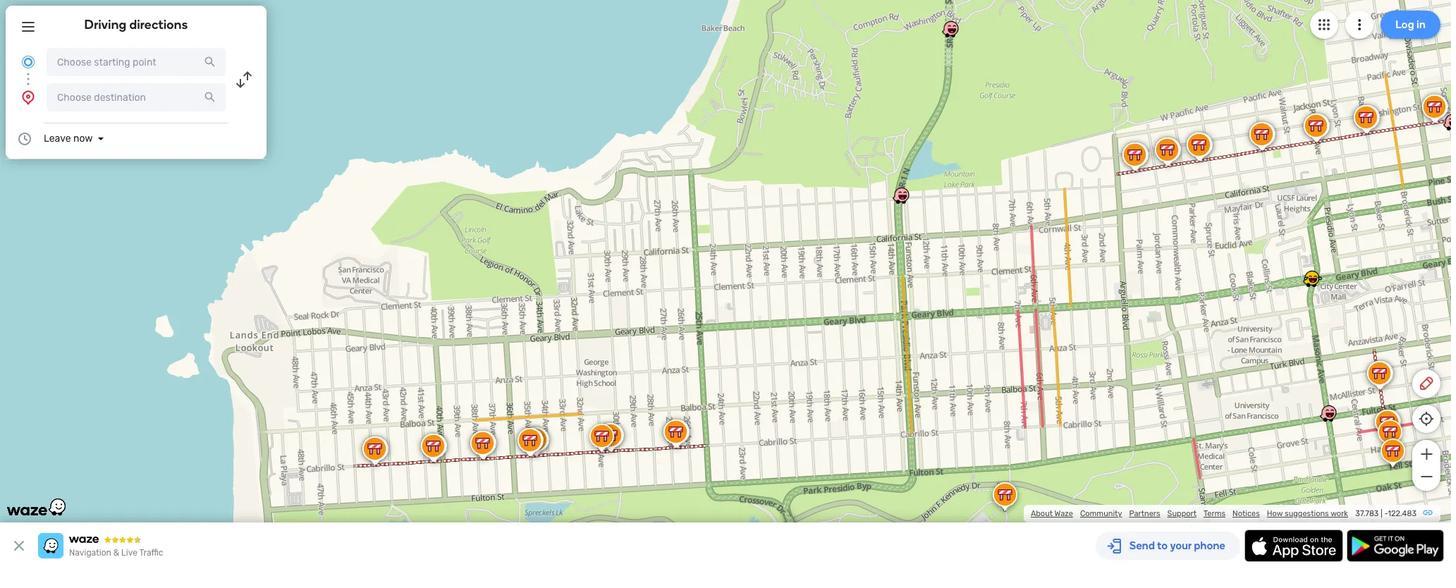Task type: describe. For each thing, give the bounding box(es) containing it.
zoom out image
[[1418, 468, 1436, 485]]

|
[[1381, 509, 1383, 519]]

link image
[[1423, 507, 1434, 519]]

partners
[[1130, 509, 1161, 519]]

&
[[113, 548, 119, 558]]

x image
[[11, 538, 28, 555]]

terms
[[1204, 509, 1226, 519]]

how
[[1268, 509, 1284, 519]]

leave now
[[44, 133, 93, 145]]

location image
[[20, 89, 37, 106]]

live
[[121, 548, 137, 558]]

driving directions
[[84, 17, 188, 32]]

122.483
[[1389, 509, 1417, 519]]

Choose destination text field
[[47, 83, 226, 111]]

current location image
[[20, 54, 37, 71]]

37.783 | -122.483
[[1356, 509, 1417, 519]]

notices
[[1233, 509, 1261, 519]]

notices link
[[1233, 509, 1261, 519]]

now
[[73, 133, 93, 145]]

-
[[1385, 509, 1389, 519]]

Choose starting point text field
[[47, 48, 226, 76]]



Task type: locate. For each thing, give the bounding box(es) containing it.
support link
[[1168, 509, 1197, 519]]

navigation
[[69, 548, 111, 558]]

traffic
[[139, 548, 163, 558]]

navigation & live traffic
[[69, 548, 163, 558]]

37.783
[[1356, 509, 1380, 519]]

about
[[1031, 509, 1053, 519]]

about waze link
[[1031, 509, 1074, 519]]

zoom in image
[[1418, 446, 1436, 463]]

work
[[1331, 509, 1349, 519]]

waze
[[1055, 509, 1074, 519]]

pencil image
[[1419, 375, 1436, 392]]

driving
[[84, 17, 127, 32]]

suggestions
[[1285, 509, 1330, 519]]

directions
[[129, 17, 188, 32]]

partners link
[[1130, 509, 1161, 519]]

community link
[[1081, 509, 1123, 519]]

about waze community partners support terms notices how suggestions work
[[1031, 509, 1349, 519]]

support
[[1168, 509, 1197, 519]]

terms link
[[1204, 509, 1226, 519]]

leave
[[44, 133, 71, 145]]

how suggestions work link
[[1268, 509, 1349, 519]]

clock image
[[16, 131, 33, 147]]

community
[[1081, 509, 1123, 519]]



Task type: vqa. For each thing, say whether or not it's contained in the screenshot.
work
yes



